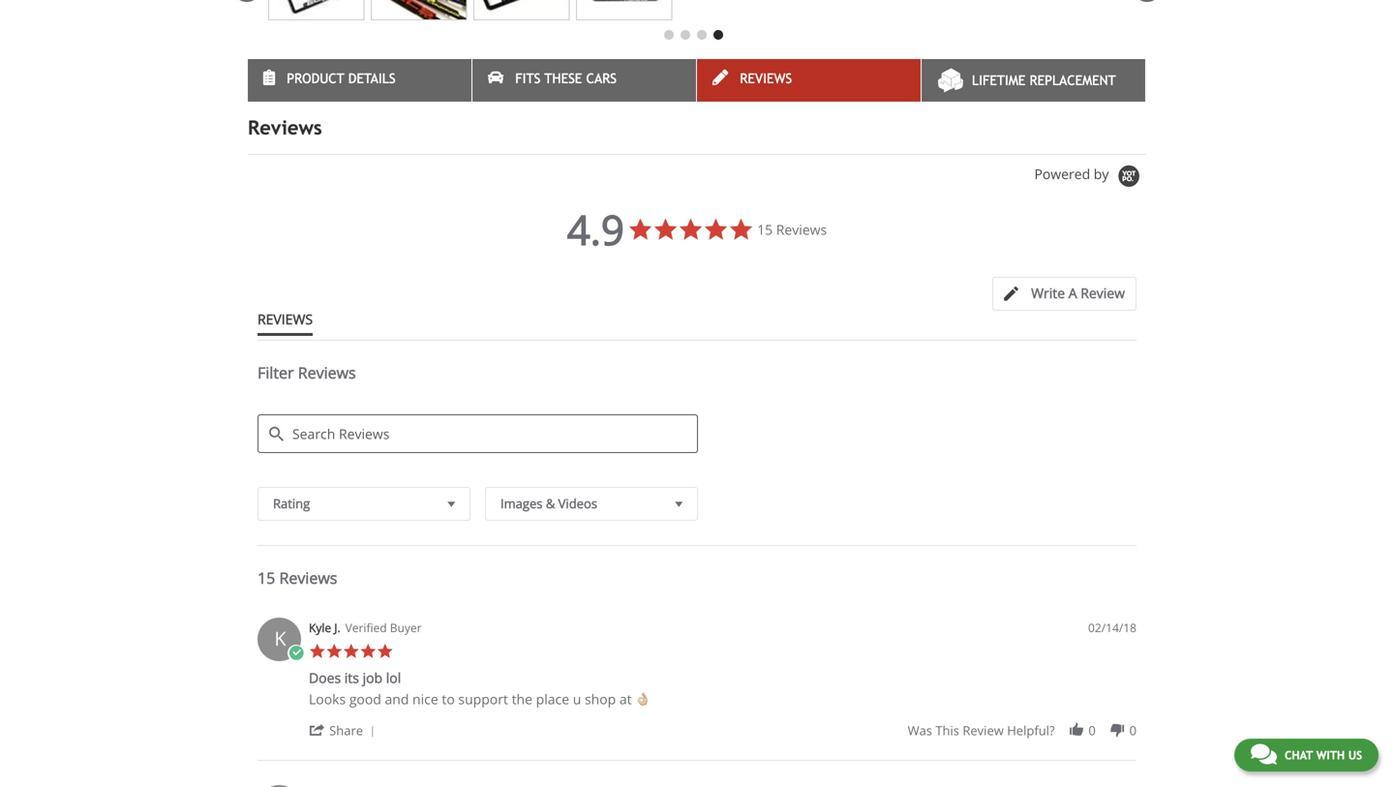 Task type: locate. For each thing, give the bounding box(es) containing it.
product details
[[287, 71, 396, 86]]

0
[[1089, 722, 1096, 739], [1129, 722, 1137, 739]]

star image down j.
[[326, 643, 343, 660]]

review date 02/14/18 element
[[1088, 620, 1137, 636]]

lifetime replacement
[[972, 73, 1116, 88]]

fits these cars
[[515, 71, 617, 86]]

videos
[[558, 495, 597, 512]]

good
[[349, 690, 381, 708]]

1 0 from the left
[[1089, 722, 1096, 739]]

2 down triangle image from the left
[[670, 494, 687, 514]]

star image down verified
[[360, 643, 377, 660]]

star image
[[360, 643, 377, 660], [377, 643, 394, 660]]

star image
[[309, 643, 326, 660], [326, 643, 343, 660], [343, 643, 360, 660]]

0 right vote down review by kyle j. on 14 feb 2018 image
[[1129, 722, 1137, 739]]

es#5718 - ecs-lp-frame-wht - ecs tuning license plate frame - white - black fade resistant plastic frame with raised letters - ecs - audi bmw volkswagen mercedes benz mini porsche image up product
[[268, 0, 364, 20]]

down triangle image inside "images & videos filter" field
[[670, 494, 687, 514]]

filter
[[258, 362, 294, 383]]

0 right the vote up review by kyle j. on 14 feb 2018 icon
[[1089, 722, 1096, 739]]

0 horizontal spatial 15
[[258, 568, 275, 588]]

1 down triangle image from the left
[[443, 494, 460, 514]]

fits these cars link
[[472, 59, 696, 102]]

to
[[442, 690, 455, 708]]

0 horizontal spatial 15 reviews
[[258, 568, 337, 588]]

15 reviews
[[757, 220, 827, 239], [258, 568, 337, 588]]

2 es#5718 - ecs-lp-frame-wht - ecs tuning license plate frame - white - black fade resistant plastic frame with raised letters - ecs - audi bmw volkswagen mercedes benz mini porsche image from the left
[[371, 0, 467, 20]]

down triangle image
[[443, 494, 460, 514], [670, 494, 687, 514]]

job
[[363, 669, 383, 687]]

group containing was this review helpful?
[[908, 722, 1137, 739]]

3 star image from the left
[[343, 643, 360, 660]]

the
[[512, 690, 532, 708]]

a
[[1069, 284, 1077, 302]]

es#5718 - ecs-lp-frame-wht - ecs tuning license plate frame - white - black fade resistant plastic frame with raised letters - ecs - audi bmw volkswagen mercedes benz mini porsche image up cars
[[576, 0, 672, 20]]

comments image
[[1251, 743, 1277, 766]]

share button
[[309, 721, 382, 739]]

star image right 'circle checkmark' icon on the bottom
[[309, 643, 326, 660]]

1 star image from the left
[[309, 643, 326, 660]]

k
[[274, 625, 286, 652]]

details
[[348, 71, 396, 86]]

images & videos
[[501, 495, 597, 512]]

review
[[1081, 284, 1125, 302]]

this
[[936, 722, 959, 739]]

0 vertical spatial 15
[[757, 220, 773, 239]]

chat with us link
[[1234, 739, 1379, 772]]

shop
[[585, 690, 616, 708]]

es#5718 - ecs-lp-frame-wht - ecs tuning license plate frame - white - black fade resistant plastic frame with raised letters - ecs - audi bmw volkswagen mercedes benz mini porsche image up the details
[[371, 0, 467, 20]]

es#5718 - ecs-lp-frame-wht - ecs tuning license plate frame - white - black fade resistant plastic frame with raised letters - ecs - audi bmw volkswagen mercedes benz mini porsche image up fits at top left
[[473, 0, 570, 20]]

down triangle image inside rating filter field
[[443, 494, 460, 514]]

product
[[287, 71, 344, 86]]

star image down verified buyer heading
[[377, 643, 394, 660]]

buyer
[[390, 620, 422, 636]]

15
[[757, 220, 773, 239], [258, 568, 275, 588]]

👌🏼
[[635, 690, 649, 708]]

Images & Videos Filter field
[[485, 487, 698, 521]]

1 vertical spatial 15
[[258, 568, 275, 588]]

es#5718 - ecs-lp-frame-wht - ecs tuning license plate frame - white - black fade resistant plastic frame with raised letters - ecs - audi bmw volkswagen mercedes benz mini porsche image
[[268, 0, 364, 20], [371, 0, 467, 20], [473, 0, 570, 20], [576, 0, 672, 20]]

down triangle image for images & videos
[[670, 494, 687, 514]]

0 horizontal spatial down triangle image
[[443, 494, 460, 514]]

circle checkmark image
[[288, 645, 304, 662]]

0 horizontal spatial 0
[[1089, 722, 1096, 739]]

star image up its
[[343, 643, 360, 660]]

at
[[619, 690, 632, 708]]

share
[[329, 722, 363, 739]]

1 horizontal spatial 15 reviews
[[757, 220, 827, 239]]

kyle
[[309, 620, 331, 636]]

&
[[546, 495, 555, 512]]

1 horizontal spatial 0
[[1129, 722, 1137, 739]]

1 horizontal spatial down triangle image
[[670, 494, 687, 514]]

vote up review by kyle j. on 14 feb 2018 image
[[1068, 722, 1085, 739]]

reviews
[[740, 71, 792, 86], [248, 116, 322, 139], [776, 220, 827, 239], [298, 362, 356, 383], [279, 568, 337, 588]]

group
[[908, 722, 1137, 739]]



Task type: describe. For each thing, give the bounding box(es) containing it.
vote down review by kyle j. on 14 feb 2018 image
[[1109, 722, 1126, 739]]

verified
[[345, 620, 387, 636]]

write no frame image
[[1004, 287, 1028, 301]]

product details link
[[248, 59, 471, 102]]

3 es#5718 - ecs-lp-frame-wht - ecs tuning license plate frame - white - black fade resistant plastic frame with raised letters - ecs - audi bmw volkswagen mercedes benz mini porsche image from the left
[[473, 0, 570, 20]]

powered
[[1034, 165, 1090, 183]]

review
[[963, 722, 1004, 739]]

helpful?
[[1007, 722, 1055, 739]]

powered by link
[[1034, 165, 1146, 189]]

2 0 from the left
[[1129, 722, 1137, 739]]

these
[[545, 71, 582, 86]]

Search Reviews search field
[[258, 415, 698, 453]]

magnifying glass image
[[269, 427, 284, 442]]

chat
[[1285, 748, 1313, 762]]

0 vertical spatial 15 reviews
[[757, 220, 827, 239]]

4.9 star rating element
[[567, 202, 624, 257]]

powered by
[[1034, 165, 1112, 183]]

by
[[1094, 165, 1109, 183]]

does its job lol heading
[[309, 669, 401, 691]]

does
[[309, 669, 341, 687]]

lol
[[386, 669, 401, 687]]

write a review
[[1031, 284, 1125, 302]]

reviews
[[258, 310, 313, 328]]

down triangle image for rating
[[443, 494, 460, 514]]

filter reviews
[[258, 362, 356, 383]]

verified buyer heading
[[345, 620, 422, 636]]

02/14/18
[[1088, 620, 1137, 636]]

was this review helpful?
[[908, 722, 1055, 739]]

reviews link
[[697, 59, 921, 102]]

4 es#5718 - ecs-lp-frame-wht - ecs tuning license plate frame - white - black fade resistant plastic frame with raised letters - ecs - audi bmw volkswagen mercedes benz mini porsche image from the left
[[576, 0, 672, 20]]

cars
[[586, 71, 617, 86]]

chat with us
[[1285, 748, 1362, 762]]

lifetime replacement link
[[922, 59, 1145, 102]]

us
[[1348, 748, 1362, 762]]

filter reviews heading
[[258, 362, 1137, 400]]

1 star image from the left
[[360, 643, 377, 660]]

lifetime
[[972, 73, 1026, 88]]

with
[[1316, 748, 1345, 762]]

1 vertical spatial 15 reviews
[[258, 568, 337, 588]]

fits
[[515, 71, 541, 86]]

and
[[385, 690, 409, 708]]

2 star image from the left
[[326, 643, 343, 660]]

kyle j. verified buyer
[[309, 620, 422, 636]]

Rating Filter field
[[258, 487, 471, 521]]

4.9
[[567, 202, 624, 257]]

reviews inside filter reviews heading
[[298, 362, 356, 383]]

u
[[573, 690, 581, 708]]

support
[[458, 690, 508, 708]]

replacement
[[1030, 73, 1116, 88]]

1 horizontal spatial 15
[[757, 220, 773, 239]]

k tab panel
[[248, 608, 1146, 787]]

does its job lol looks good and nice to support the place u shop at 👌🏼
[[309, 669, 649, 708]]

group inside k tab panel
[[908, 722, 1137, 739]]

1 es#5718 - ecs-lp-frame-wht - ecs tuning license plate frame - white - black fade resistant plastic frame with raised letters - ecs - audi bmw volkswagen mercedes benz mini porsche image from the left
[[268, 0, 364, 20]]

its
[[344, 669, 359, 687]]

reviews inside reviews link
[[740, 71, 792, 86]]

rating
[[273, 495, 310, 512]]

seperator image
[[367, 726, 378, 738]]

j.
[[334, 620, 340, 636]]

write
[[1031, 284, 1065, 302]]

was
[[908, 722, 932, 739]]

2 star image from the left
[[377, 643, 394, 660]]

images
[[501, 495, 543, 512]]

share image
[[309, 722, 326, 739]]

write a review button
[[992, 277, 1137, 311]]

looks
[[309, 690, 346, 708]]

place
[[536, 690, 569, 708]]

nice
[[412, 690, 438, 708]]



Task type: vqa. For each thing, say whether or not it's contained in the screenshot.
the comments 'Image'
yes



